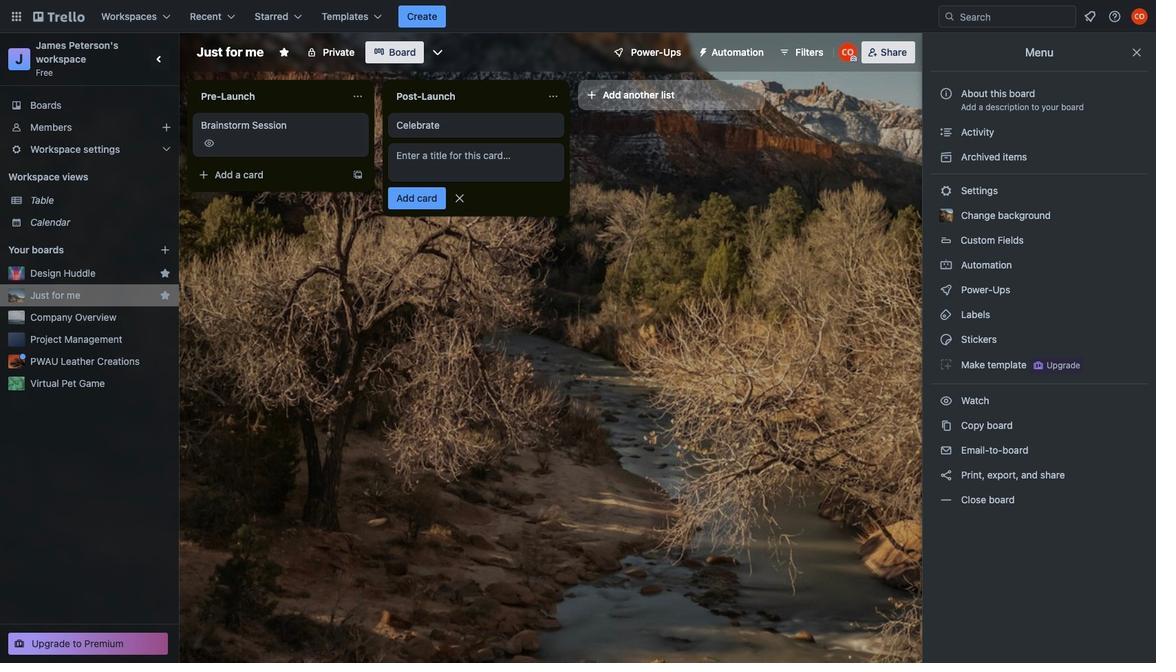 Task type: vqa. For each thing, say whether or not it's contained in the screenshot.
James Peterson (jamespeterson93) ICON
no



Task type: locate. For each thing, give the bounding box(es) containing it.
add board image
[[160, 244, 171, 255]]

create from template… image
[[353, 169, 364, 180]]

christina overa (christinaovera) image
[[838, 43, 858, 62]]

your boards with 6 items element
[[8, 242, 139, 258]]

search image
[[945, 11, 956, 22]]

2 starred icon image from the top
[[160, 290, 171, 301]]

None text field
[[193, 85, 347, 107], [388, 85, 543, 107], [193, 85, 347, 107], [388, 85, 543, 107]]

workspace navigation collapse icon image
[[150, 50, 169, 69]]

starred icon image
[[160, 268, 171, 279], [160, 290, 171, 301]]

Board name text field
[[190, 41, 271, 63]]

sm image
[[940, 258, 954, 272], [940, 283, 954, 297], [940, 308, 954, 322], [940, 333, 954, 346]]

sm image
[[693, 41, 712, 61], [940, 125, 954, 139], [940, 150, 954, 164], [940, 184, 954, 198], [940, 357, 954, 371], [940, 394, 954, 408], [940, 419, 954, 432], [940, 443, 954, 457], [940, 468, 954, 482], [940, 493, 954, 507]]

0 vertical spatial starred icon image
[[160, 268, 171, 279]]

1 vertical spatial starred icon image
[[160, 290, 171, 301]]



Task type: describe. For each thing, give the bounding box(es) containing it.
2 sm image from the top
[[940, 283, 954, 297]]

cancel image
[[453, 191, 466, 205]]

3 sm image from the top
[[940, 308, 954, 322]]

Search field
[[956, 7, 1076, 26]]

customize views image
[[431, 45, 445, 59]]

Enter a title for this card… text field
[[388, 143, 565, 182]]

4 sm image from the top
[[940, 333, 954, 346]]

christina overa (christinaovera) image
[[1132, 8, 1148, 25]]

back to home image
[[33, 6, 85, 28]]

open information menu image
[[1109, 10, 1122, 23]]

0 notifications image
[[1082, 8, 1099, 25]]

1 starred icon image from the top
[[160, 268, 171, 279]]

this member is an admin of this board. image
[[851, 56, 857, 62]]

primary element
[[0, 0, 1157, 33]]

star or unstar board image
[[279, 47, 290, 58]]

1 sm image from the top
[[940, 258, 954, 272]]



